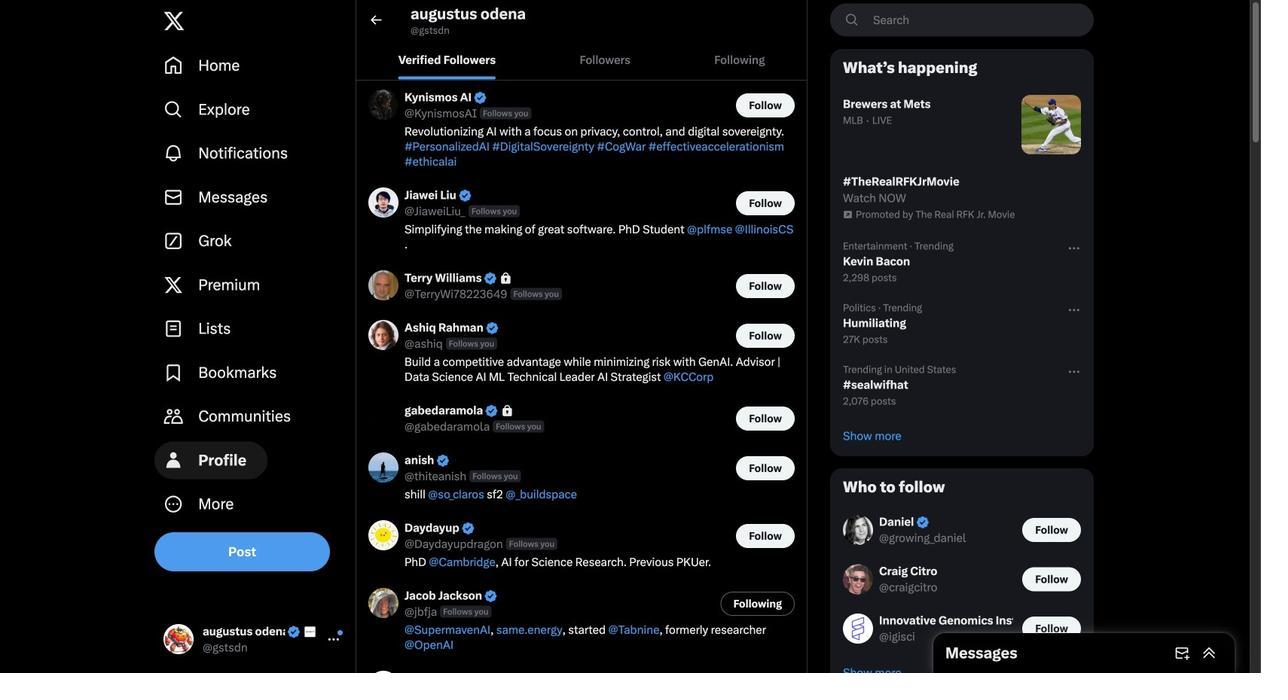 Task type: vqa. For each thing, say whether or not it's contained in the screenshot.
Search search field
yes



Task type: describe. For each thing, give the bounding box(es) containing it.
undefined unread items image
[[337, 630, 344, 637]]

0 vertical spatial verified account image
[[483, 272, 497, 286]]

primary navigation
[[154, 44, 350, 526]]

home timeline element
[[356, 0, 807, 674]]

who to follow section
[[831, 469, 1093, 674]]



Task type: locate. For each thing, give the bounding box(es) containing it.
Search search field
[[830, 3, 1094, 37]]

verified account image inside who to follow section
[[916, 516, 930, 530]]

protected account image
[[499, 272, 513, 286], [501, 273, 511, 284], [500, 404, 514, 418], [503, 405, 512, 416]]

2 vertical spatial verified account image
[[461, 522, 475, 536]]

tab list
[[356, 40, 807, 80]]

Search query text field
[[864, 4, 1093, 36]]

verified account image
[[473, 91, 487, 105], [458, 189, 472, 203], [485, 321, 499, 335], [436, 454, 450, 468], [916, 516, 930, 530], [484, 589, 498, 604], [287, 625, 301, 639]]

verified account image
[[483, 272, 497, 286], [485, 404, 499, 418], [461, 522, 475, 536]]

1 vertical spatial verified account image
[[485, 404, 499, 418]]



